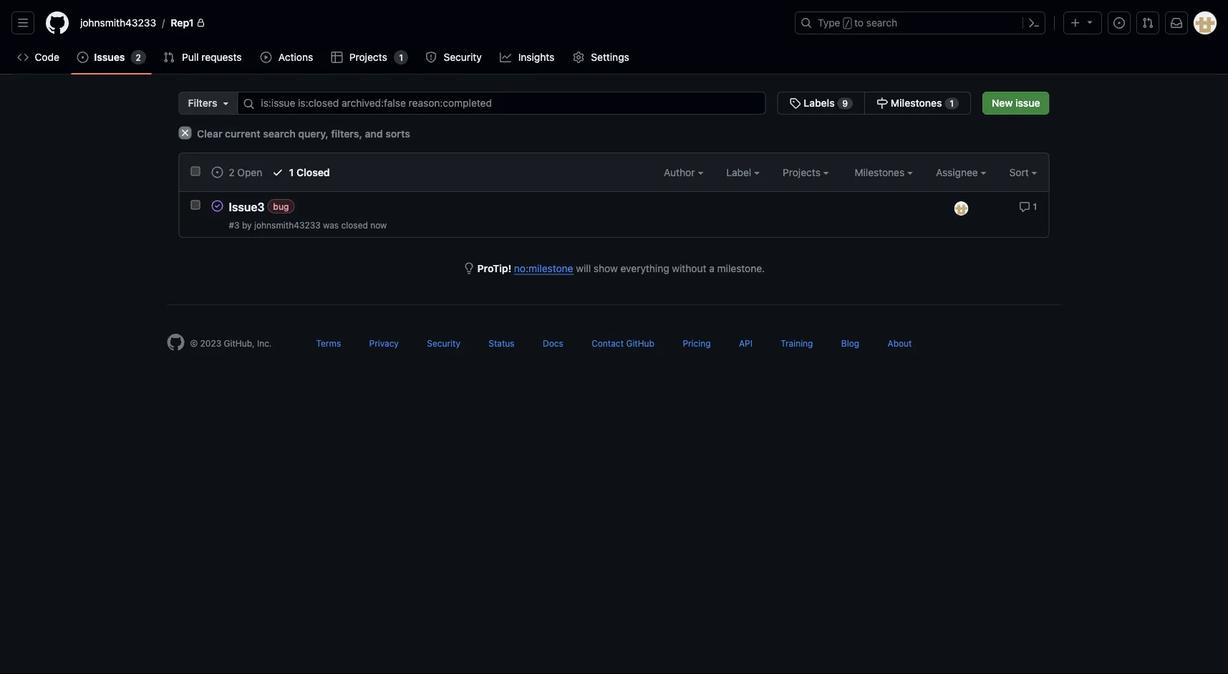 Task type: vqa. For each thing, say whether or not it's contained in the screenshot.
the "Notifications" icon
yes



Task type: locate. For each thing, give the bounding box(es) containing it.
0 horizontal spatial johnsmith43233
[[80, 17, 156, 29]]

notifications image
[[1172, 17, 1183, 29]]

0 vertical spatial git pull request image
[[1143, 17, 1154, 29]]

none search field containing filters
[[179, 92, 972, 115]]

0 vertical spatial johnsmith43233
[[80, 17, 156, 29]]

1 vertical spatial git pull request image
[[163, 52, 175, 63]]

table image
[[331, 52, 343, 63]]

issue opened image
[[1114, 17, 1126, 29], [212, 167, 223, 178]]

closed issue image
[[212, 200, 223, 212]]

search left query,
[[263, 128, 296, 139]]

johnsmith43233 down bug
[[254, 220, 321, 230]]

2 open link
[[212, 165, 262, 180]]

Search all issues text field
[[237, 92, 766, 115]]

0 horizontal spatial issue opened image
[[212, 167, 223, 178]]

1 vertical spatial johnsmith43233 link
[[254, 220, 321, 230]]

1 left the new
[[950, 99, 954, 109]]

shield image
[[426, 52, 437, 63]]

1 vertical spatial search
[[263, 128, 296, 139]]

author button
[[664, 165, 704, 180]]

1 link
[[1019, 200, 1038, 213]]

milestones right milestone image
[[891, 97, 943, 109]]

code link
[[11, 47, 65, 68]]

2 right issues
[[136, 52, 141, 62]]

johnsmith43233 up issues
[[80, 17, 156, 29]]

search
[[867, 17, 898, 29], [263, 128, 296, 139]]

Issues search field
[[237, 92, 766, 115]]

status
[[489, 338, 515, 348]]

clear current search query, filters, and sorts
[[195, 128, 410, 139]]

1 vertical spatial security link
[[427, 338, 461, 348]]

list containing johnsmith43233 /
[[75, 11, 787, 34]]

filters,
[[331, 128, 363, 139]]

labels
[[804, 97, 835, 109]]

issue3 link
[[229, 200, 265, 214]]

contact github link
[[592, 338, 655, 348]]

git pull request image left pull
[[163, 52, 175, 63]]

1
[[399, 52, 403, 62], [950, 99, 954, 109], [289, 166, 294, 178], [1034, 201, 1038, 211]]

issue
[[1016, 97, 1041, 109]]

check image
[[272, 167, 284, 178]]

milestones for milestones 1
[[891, 97, 943, 109]]

2 open
[[226, 166, 262, 178]]

1 closed link
[[272, 165, 330, 180]]

security left status
[[427, 338, 461, 348]]

johnsmith43233
[[80, 17, 156, 29], [254, 220, 321, 230]]

1 closed
[[287, 166, 330, 178]]

issue opened image
[[77, 52, 88, 63]]

current
[[225, 128, 261, 139]]

johnsmith43233 link up issues
[[75, 11, 162, 34]]

0 horizontal spatial search
[[263, 128, 296, 139]]

/ left rep1
[[162, 17, 165, 29]]

inc.
[[257, 338, 272, 348]]

milestones inside popup button
[[855, 166, 908, 178]]

1 vertical spatial projects
[[783, 166, 824, 178]]

0 vertical spatial search
[[867, 17, 898, 29]]

search right to
[[867, 17, 898, 29]]

now
[[371, 220, 387, 230]]

without
[[672, 262, 707, 274]]

2
[[136, 52, 141, 62], [229, 166, 235, 178]]

1 horizontal spatial projects
[[783, 166, 824, 178]]

0 vertical spatial milestones
[[891, 97, 943, 109]]

projects right "table" icon
[[350, 51, 387, 63]]

1 vertical spatial 2
[[229, 166, 235, 178]]

issue opened image inside 2 open link
[[212, 167, 223, 178]]

git pull request image for issue opened icon
[[163, 52, 175, 63]]

1 horizontal spatial johnsmith43233
[[254, 220, 321, 230]]

homepage image
[[46, 11, 69, 34], [167, 334, 185, 351]]

new issue link
[[983, 92, 1050, 115]]

1 horizontal spatial johnsmith43233 link
[[254, 220, 321, 230]]

about link
[[888, 338, 912, 348]]

projects inside projects popup button
[[783, 166, 824, 178]]

projects
[[350, 51, 387, 63], [783, 166, 824, 178]]

rep1 link
[[165, 11, 211, 34]]

milestones button
[[855, 165, 914, 180]]

2 for 2
[[136, 52, 141, 62]]

0 horizontal spatial /
[[162, 17, 165, 29]]

closed issue element
[[212, 200, 223, 212]]

everything
[[621, 262, 670, 274]]

0 horizontal spatial 2
[[136, 52, 141, 62]]

1 vertical spatial homepage image
[[167, 334, 185, 351]]

assignee button
[[937, 165, 987, 180]]

issue opened image right triangle down icon
[[1114, 17, 1126, 29]]

github
[[627, 338, 655, 348]]

no:milestone link
[[514, 262, 574, 274]]

list
[[75, 11, 787, 34]]

milestone.
[[718, 262, 765, 274]]

0 vertical spatial projects
[[350, 51, 387, 63]]

sort
[[1010, 166, 1029, 178]]

2 left the open
[[229, 166, 235, 178]]

1 vertical spatial milestones
[[855, 166, 908, 178]]

1 horizontal spatial search
[[867, 17, 898, 29]]

security link
[[420, 47, 489, 68], [427, 338, 461, 348]]

security link left graph image
[[420, 47, 489, 68]]

#3             by johnsmith43233 was closed now
[[229, 220, 387, 230]]

0 vertical spatial 2
[[136, 52, 141, 62]]

git pull request image
[[1143, 17, 1154, 29], [163, 52, 175, 63]]

git pull request image left the notifications image
[[1143, 17, 1154, 29]]

training link
[[781, 338, 814, 348]]

filters button
[[179, 92, 238, 115]]

1 horizontal spatial 2
[[229, 166, 235, 178]]

homepage image up "code"
[[46, 11, 69, 34]]

bug link
[[268, 199, 295, 214]]

milestones down milestone image
[[855, 166, 908, 178]]

code image
[[17, 52, 29, 63]]

homepage image left ©
[[167, 334, 185, 351]]

projects right "label" popup button
[[783, 166, 824, 178]]

@johnsmith43233 image
[[955, 201, 969, 216]]

query,
[[298, 128, 329, 139]]

api link
[[739, 338, 753, 348]]

insights link
[[495, 47, 562, 68]]

1 horizontal spatial /
[[845, 19, 850, 29]]

johnsmith43233 link down bug
[[254, 220, 321, 230]]

1 vertical spatial security
[[427, 338, 461, 348]]

milestones inside issue element
[[891, 97, 943, 109]]

1 right comment image
[[1034, 201, 1038, 211]]

milestones
[[891, 97, 943, 109], [855, 166, 908, 178]]

terms
[[316, 338, 341, 348]]

rep1
[[171, 17, 194, 29]]

1 horizontal spatial git pull request image
[[1143, 17, 1154, 29]]

johnsmith43233 /
[[80, 17, 165, 29]]

0 horizontal spatial git pull request image
[[163, 52, 175, 63]]

1 vertical spatial issue opened image
[[212, 167, 223, 178]]

/ inside type / to search
[[845, 19, 850, 29]]

0 vertical spatial johnsmith43233 link
[[75, 11, 162, 34]]

triangle down image
[[220, 97, 232, 109]]

/ for johnsmith43233
[[162, 17, 165, 29]]

security link left status
[[427, 338, 461, 348]]

issue opened image right the select all issues option
[[212, 167, 223, 178]]

/
[[162, 17, 165, 29], [845, 19, 850, 29]]

0 vertical spatial issue opened image
[[1114, 17, 1126, 29]]

0 horizontal spatial homepage image
[[46, 11, 69, 34]]

comment image
[[1019, 201, 1031, 213]]

/ inside johnsmith43233 /
[[162, 17, 165, 29]]

search image
[[243, 98, 255, 110]]

git pull request image inside "pull requests" link
[[163, 52, 175, 63]]

2023
[[200, 338, 222, 348]]

git pull request image for issue opened image to the right
[[1143, 17, 1154, 29]]

/ left to
[[845, 19, 850, 29]]

settings link
[[567, 47, 636, 68]]

security right shield icon at the left top
[[444, 51, 482, 63]]

will
[[576, 262, 591, 274]]

security
[[444, 51, 482, 63], [427, 338, 461, 348]]

None search field
[[179, 92, 972, 115]]

1 left shield icon at the left top
[[399, 52, 403, 62]]



Task type: describe. For each thing, give the bounding box(es) containing it.
command palette image
[[1029, 17, 1040, 29]]

lock image
[[197, 19, 205, 27]]

actions
[[279, 51, 313, 63]]

0 vertical spatial homepage image
[[46, 11, 69, 34]]

status link
[[489, 338, 515, 348]]

protip! no:milestone will show everything without a milestone.
[[478, 262, 765, 274]]

clear
[[197, 128, 223, 139]]

filters
[[188, 97, 217, 109]]

pricing
[[683, 338, 711, 348]]

new issue
[[992, 97, 1041, 109]]

docs link
[[543, 338, 564, 348]]

1 right check image
[[289, 166, 294, 178]]

pull requests link
[[158, 47, 249, 68]]

issue3
[[229, 200, 265, 214]]

sorts
[[386, 128, 410, 139]]

Select all issues checkbox
[[191, 167, 200, 176]]

api
[[739, 338, 753, 348]]

open
[[237, 166, 262, 178]]

contact
[[592, 338, 624, 348]]

closed
[[297, 166, 330, 178]]

no:milestone
[[514, 262, 574, 274]]

johnsmith43233 inside johnsmith43233 /
[[80, 17, 156, 29]]

1 horizontal spatial issue opened image
[[1114, 17, 1126, 29]]

insights
[[519, 51, 555, 63]]

settings
[[591, 51, 630, 63]]

privacy
[[369, 338, 399, 348]]

0 horizontal spatial johnsmith43233 link
[[75, 11, 162, 34]]

privacy link
[[369, 338, 399, 348]]

x image
[[179, 126, 192, 139]]

docs
[[543, 338, 564, 348]]

closed
[[341, 220, 368, 230]]

pull
[[182, 51, 199, 63]]

actions link
[[255, 47, 320, 68]]

was
[[323, 220, 339, 230]]

light bulb image
[[463, 263, 475, 274]]

#3
[[229, 220, 240, 230]]

blog
[[842, 338, 860, 348]]

graph image
[[500, 52, 512, 63]]

and
[[365, 128, 383, 139]]

type
[[818, 17, 841, 29]]

9
[[843, 99, 849, 109]]

pricing link
[[683, 338, 711, 348]]

label button
[[727, 165, 760, 180]]

to
[[855, 17, 864, 29]]

type / to search
[[818, 17, 898, 29]]

projects button
[[783, 165, 830, 180]]

1 vertical spatial johnsmith43233
[[254, 220, 321, 230]]

code
[[35, 51, 59, 63]]

/ for type
[[845, 19, 850, 29]]

milestone image
[[877, 97, 889, 109]]

about
[[888, 338, 912, 348]]

assigned to johnsmith43233 element
[[954, 201, 969, 216]]

show
[[594, 262, 618, 274]]

terms link
[[316, 338, 341, 348]]

milestones 1
[[889, 97, 954, 109]]

blog link
[[842, 338, 860, 348]]

training
[[781, 338, 814, 348]]

author
[[664, 166, 698, 178]]

milestones for milestones
[[855, 166, 908, 178]]

©
[[190, 338, 198, 348]]

tag image
[[790, 97, 802, 109]]

0 vertical spatial security
[[444, 51, 482, 63]]

0 horizontal spatial projects
[[350, 51, 387, 63]]

triangle down image
[[1085, 16, 1096, 28]]

github,
[[224, 338, 255, 348]]

requests
[[202, 51, 242, 63]]

issues
[[94, 51, 125, 63]]

1 horizontal spatial homepage image
[[167, 334, 185, 351]]

play image
[[261, 52, 272, 63]]

new
[[992, 97, 1013, 109]]

plus image
[[1070, 17, 1082, 29]]

clear current search query, filters, and sorts link
[[179, 126, 410, 139]]

bug
[[273, 201, 289, 212]]

0 vertical spatial security link
[[420, 47, 489, 68]]

2 for 2 open
[[229, 166, 235, 178]]

gear image
[[573, 52, 585, 63]]

pull requests
[[182, 51, 242, 63]]

Issue3 checkbox
[[191, 200, 200, 210]]

label
[[727, 166, 755, 178]]

© 2023 github, inc.
[[190, 338, 272, 348]]

contact github
[[592, 338, 655, 348]]

sort button
[[1010, 165, 1038, 180]]

assignee
[[937, 166, 981, 178]]

a
[[710, 262, 715, 274]]

labels 9
[[802, 97, 849, 109]]

protip!
[[478, 262, 512, 274]]

1 inside milestones 1
[[950, 99, 954, 109]]

issue element
[[778, 92, 972, 115]]

by
[[242, 220, 252, 230]]



